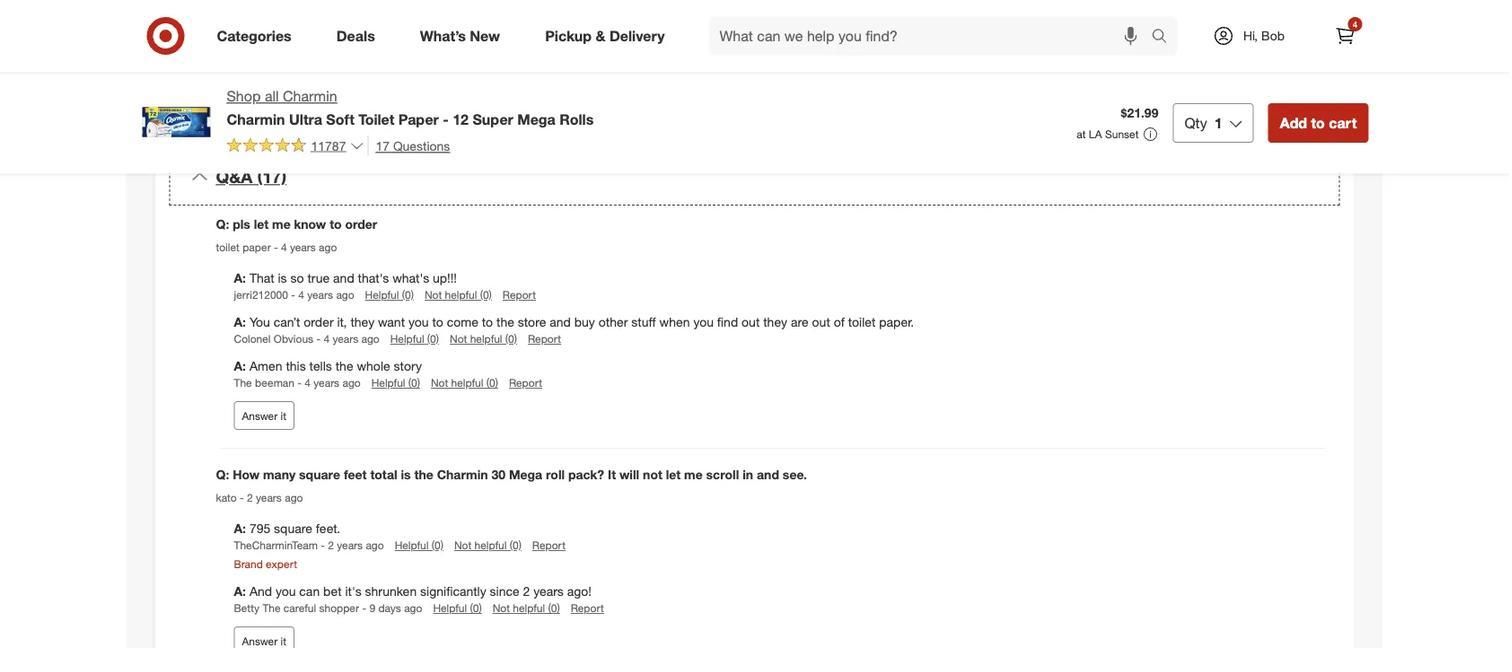 Task type: locate. For each thing, give the bounding box(es) containing it.
1 horizontal spatial for
[[1037, 59, 1052, 74]]

helpful for story
[[371, 376, 405, 390]]

2 vertical spatial item
[[243, 59, 267, 74]]

betty the careful shopper - 9 days ago
[[234, 602, 422, 615]]

within
[[940, 41, 974, 56]]

4 a: from the top
[[234, 521, 246, 536]]

0 vertical spatial days
[[994, 41, 1021, 56]]

toilet left paper.
[[848, 314, 876, 330]]

separate down this item cannot be shipped to the following locations:
[[370, 77, 419, 92]]

2 horizontal spatial you
[[693, 314, 714, 330]]

inches right 7.913
[[659, 23, 696, 38]]

1 vertical spatial it
[[281, 409, 286, 423]]

0 vertical spatial or
[[1041, 23, 1052, 38]]

x right length
[[488, 23, 495, 38]]

colonel obvious - 4 years ago
[[234, 332, 380, 346]]

not for want
[[450, 332, 467, 346]]

square up thecharminteam - 2 years ago
[[274, 521, 312, 536]]

1 horizontal spatial they
[[763, 314, 787, 330]]

1 vertical spatial and
[[550, 314, 571, 330]]

of up ready
[[1025, 41, 1035, 56]]

helpful  (0) for story
[[371, 376, 420, 390]]

1 vertical spatial me
[[684, 467, 703, 483]]

What can we help you find? suggestions appear below search field
[[709, 16, 1156, 56]]

what's
[[393, 270, 429, 286]]

answer down beeman
[[242, 409, 278, 423]]

2 ship from the top
[[276, 41, 299, 56]]

1 estimated from the top
[[216, 23, 272, 38]]

the right total
[[414, 467, 433, 483]]

1 they from the left
[[350, 314, 375, 330]]

out right 'find'
[[742, 314, 760, 330]]

1 vertical spatial in
[[743, 467, 753, 483]]

0 vertical spatial answer it button
[[234, 401, 294, 430]]

2 out from the left
[[812, 314, 830, 330]]

not
[[643, 467, 662, 483]]

0 horizontal spatial inches
[[409, 23, 446, 38]]

5 a: from the top
[[234, 584, 246, 599]]

0 vertical spatial it
[[1089, 41, 1096, 56]]

helpful  (0) for want
[[390, 332, 439, 346]]

0 horizontal spatial toilet
[[216, 240, 240, 254]]

2 q: from the top
[[216, 467, 229, 483]]

4 right 'paper'
[[281, 240, 287, 254]]

in left store,
[[1188, 41, 1198, 56]]

1 vertical spatial let
[[666, 467, 681, 483]]

can't
[[274, 314, 300, 330]]

not helpful  (0) button for shrunken
[[493, 601, 560, 616]]

0 vertical spatial square
[[299, 467, 340, 483]]

report button for since
[[571, 601, 604, 616]]

stuff
[[631, 314, 656, 330]]

1 horizontal spatial let
[[666, 467, 681, 483]]

1 horizontal spatial in
[[1188, 41, 1198, 56]]

mariana
[[571, 77, 616, 92]]

0 horizontal spatial can
[[299, 584, 320, 599]]

see
[[785, 77, 807, 92]]

years down know
[[290, 240, 316, 254]]

not for that's
[[425, 288, 442, 301]]

2 vertical spatial charmin
[[437, 467, 488, 483]]

1 vertical spatial returned
[[889, 41, 937, 56]]

helpful  (0) button down that's
[[365, 287, 414, 302]]

0 horizontal spatial let
[[254, 216, 269, 232]]

0 horizontal spatial days
[[378, 602, 401, 615]]

inches left the width
[[540, 23, 577, 38]]

11787
[[311, 138, 346, 153]]

careful
[[284, 602, 316, 615]]

- left 12
[[443, 110, 449, 128]]

- left 9 in the bottom of the page
[[362, 602, 366, 615]]

samoa
[[273, 77, 313, 92]]

1 horizontal spatial is
[[401, 467, 411, 483]]

helpful down want
[[390, 332, 424, 346]]

days up ready
[[994, 41, 1021, 56]]

1 vertical spatial or
[[952, 59, 964, 74]]

order right know
[[345, 216, 377, 232]]

0 vertical spatial answer
[[242, 409, 278, 423]]

0 horizontal spatial out
[[742, 314, 760, 330]]

kato
[[216, 491, 237, 504]]

0 horizontal spatial me
[[272, 216, 291, 232]]

- down feet.
[[321, 538, 325, 552]]

add
[[1280, 114, 1307, 131]]

any
[[948, 23, 967, 38]]

rolls
[[560, 110, 594, 128]]

1 horizontal spatial days
[[994, 41, 1021, 56]]

helpful  (0) button down significantly
[[433, 601, 482, 616]]

11787 link
[[227, 135, 364, 157]]

by
[[840, 59, 854, 74]]

report for since
[[571, 602, 604, 615]]

and left the see.
[[757, 467, 779, 483]]

feet.
[[316, 521, 340, 536]]

sunset
[[1105, 127, 1139, 141]]

mega inside q: how many square feet total is the charmin 30 mega roll pack? it will not let me scroll in and see. kato - 2 years ago
[[509, 467, 542, 483]]

0 vertical spatial entry
[[422, 77, 451, 92]]

helpful  (0) button down story in the bottom left of the page
[[371, 375, 420, 391]]

2 vertical spatial it
[[281, 634, 286, 648]]

0 horizontal spatial islands,
[[492, 94, 534, 110]]

- right obvious
[[316, 332, 321, 346]]

0 vertical spatial order
[[345, 216, 377, 232]]

store inside this item can be returned to any target store or target.com. this item must be returned within 90 days of the date it was purchased in store, shipped, delivered by a shipt shopper, or made ready for pickup. see the return policy for complete information.
[[1009, 23, 1037, 38]]

states
[[568, 59, 603, 74]]

see.
[[783, 467, 807, 483]]

1 horizontal spatial out
[[812, 314, 830, 330]]

1 vertical spatial toilet
[[848, 314, 876, 330]]

a: up betty
[[234, 584, 246, 599]]

1 vertical spatial mega
[[509, 467, 542, 483]]

1 horizontal spatial under
[[454, 77, 487, 92]]

2 horizontal spatial and
[[757, 467, 779, 483]]

q: left pls
[[216, 216, 229, 232]]

for right ready
[[1037, 59, 1052, 74]]

2 horizontal spatial islands,
[[692, 59, 735, 74]]

you left 'find'
[[693, 314, 714, 330]]

the down the and
[[262, 602, 281, 615]]

1 horizontal spatial order
[[345, 216, 377, 232]]

answer it button down beeman
[[234, 401, 294, 430]]

2 horizontal spatial inches
[[659, 23, 696, 38]]

answer it
[[242, 409, 286, 423], [242, 634, 286, 648]]

1 answer from the top
[[242, 409, 278, 423]]

answer it button for and
[[234, 627, 294, 648]]

also down shipped
[[343, 77, 366, 92]]

also down the samoa
[[281, 94, 304, 110]]

islands,
[[692, 59, 735, 74], [620, 77, 663, 92], [492, 94, 534, 110]]

a: left amen
[[234, 358, 246, 374]]

islands, down minor
[[620, 77, 663, 92]]

order up colonel obvious - 4 years ago
[[304, 314, 334, 330]]

- right 'paper'
[[274, 240, 278, 254]]

entry up gu),
[[422, 77, 451, 92]]

not helpful  (0) for want
[[450, 332, 517, 346]]

2 answer it button from the top
[[234, 627, 294, 648]]

let right pls
[[254, 216, 269, 232]]

1 horizontal spatial (see
[[316, 77, 340, 92]]

1 horizontal spatial also
[[343, 77, 366, 92]]

following
[[416, 59, 466, 74]]

0 vertical spatial 2
[[247, 491, 253, 504]]

0 vertical spatial the
[[234, 376, 252, 390]]

let inside q: how many square feet total is the charmin 30 mega roll pack? it will not let me scroll in and see. kato - 2 years ago
[[666, 467, 681, 483]]

0 vertical spatial toilet
[[216, 240, 240, 254]]

years inside q: pls let me know to order toilet paper - 4 years ago
[[290, 240, 316, 254]]

is
[[278, 270, 287, 286], [401, 467, 411, 483]]

2 vertical spatial and
[[757, 467, 779, 483]]

you right want
[[408, 314, 429, 330]]

ago down know
[[319, 240, 337, 254]]

1 vertical spatial under
[[392, 94, 424, 110]]

under up paper
[[392, 94, 424, 110]]

not helpful  (0) for shrunken
[[493, 602, 560, 615]]

helpful  (0) down story in the bottom left of the page
[[371, 376, 420, 390]]

many
[[263, 467, 296, 483]]

me left scroll
[[684, 467, 703, 483]]

1 vertical spatial ship
[[276, 41, 299, 56]]

hi, bob
[[1243, 28, 1285, 44]]

17
[[376, 138, 390, 153]]

ago down many at the left bottom
[[285, 491, 303, 504]]

helpful down significantly
[[433, 602, 467, 615]]

the inside q: how many square feet total is the charmin 30 mega roll pack? it will not let me scroll in and see. kato - 2 years ago
[[414, 467, 433, 483]]

0 vertical spatial q:
[[216, 216, 229, 232]]

4 inside q: pls let me know to order toilet paper - 4 years ago
[[281, 240, 287, 254]]

not helpful  (0) button
[[425, 287, 492, 302], [450, 331, 517, 347], [431, 375, 498, 391], [454, 538, 521, 553], [493, 601, 560, 616]]

days
[[994, 41, 1021, 56], [378, 602, 401, 615]]

not helpful  (0) for that's
[[425, 288, 492, 301]]

me inside q: pls let me know to order toilet paper - 4 years ago
[[272, 216, 291, 232]]

0 vertical spatial can
[[840, 23, 860, 38]]

0 vertical spatial me
[[272, 216, 291, 232]]

2 vertical spatial be
[[313, 59, 327, 74]]

report button for to
[[528, 331, 561, 347]]

want
[[378, 314, 405, 330]]

to right come
[[482, 314, 493, 330]]

not for shrunken
[[493, 602, 510, 615]]

charmin up ultra
[[283, 88, 337, 105]]

1 horizontal spatial store
[[1009, 23, 1037, 38]]

2 down feet.
[[328, 538, 334, 552]]

report for to
[[528, 332, 561, 346]]

q: up kato
[[216, 467, 229, 483]]

be
[[864, 23, 878, 38], [871, 41, 886, 56], [313, 59, 327, 74]]

at
[[1077, 127, 1086, 141]]

q: inside q: pls let me know to order toilet paper - 4 years ago
[[216, 216, 229, 232]]

are
[[791, 314, 809, 330]]

4.661
[[347, 41, 379, 56]]

0 vertical spatial of
[[1025, 41, 1035, 56]]

2 answer it from the top
[[242, 634, 286, 648]]

toilet inside q: pls let me know to order toilet paper - 4 years ago
[[216, 240, 240, 254]]

0 vertical spatial for
[[1037, 59, 1052, 74]]

7.913
[[624, 23, 656, 38]]

whole
[[357, 358, 390, 374]]

helpful
[[445, 288, 477, 301], [470, 332, 502, 346], [451, 376, 483, 390], [474, 538, 507, 552], [513, 602, 545, 615]]

or down within
[[952, 59, 964, 74]]

years down the 'true'
[[307, 288, 333, 301]]

0 horizontal spatial you
[[276, 584, 296, 599]]

answer it button
[[234, 401, 294, 430], [234, 627, 294, 648]]

entry up the toilet
[[359, 94, 388, 110]]

islands, up apo/fpo,
[[692, 59, 735, 74]]

- right kato
[[240, 491, 244, 504]]

helpful
[[365, 288, 399, 301], [390, 332, 424, 346], [371, 376, 405, 390], [395, 538, 429, 552], [433, 602, 467, 615]]

estimated
[[216, 23, 272, 38], [216, 41, 272, 56]]

for down "shopper,"
[[906, 77, 921, 92]]

1 vertical spatial the
[[262, 602, 281, 615]]

1 horizontal spatial islands,
[[620, 77, 663, 92]]

what's new
[[420, 27, 500, 45]]

shopper,
[[900, 59, 949, 74]]

shipped
[[331, 59, 376, 74]]

square left "feet" in the left bottom of the page
[[299, 467, 340, 483]]

that's
[[358, 270, 389, 286]]

1 vertical spatial also
[[281, 94, 304, 110]]

30
[[491, 467, 505, 483]]

1 horizontal spatial of
[[1025, 41, 1035, 56]]

16.22
[[375, 23, 406, 38]]

1 answer it button from the top
[[234, 401, 294, 430]]

1 vertical spatial order
[[304, 314, 334, 330]]

not helpful  (0)
[[425, 288, 492, 301], [450, 332, 517, 346], [431, 376, 498, 390], [454, 538, 521, 552], [493, 602, 560, 615]]

northern
[[517, 77, 568, 92]]

helpful down whole
[[371, 376, 405, 390]]

not helpful  (0) for story
[[431, 376, 498, 390]]

is inside q: how many square feet total is the charmin 30 mega roll pack? it will not let me scroll in and see. kato - 2 years ago
[[401, 467, 411, 483]]

store right the target
[[1009, 23, 1037, 38]]

1 vertical spatial store
[[518, 314, 546, 330]]

item for this item can be returned to any target store or target.com. this item must be returned within 90 days of the date it was purchased in store, shipped, delivered by a shipt shopper, or made ready for pickup. see the return policy for complete information.
[[812, 23, 836, 38]]

roll
[[546, 467, 565, 483]]

pickup.
[[1056, 59, 1096, 74]]

pack?
[[568, 467, 604, 483]]

mega down u.s.
[[517, 110, 556, 128]]

they left are
[[763, 314, 787, 330]]

it for and you can bet it's shrunken significantly since 2 years ago!
[[281, 634, 286, 648]]

can up careful
[[299, 584, 320, 599]]

helpful  (0) button for that's
[[365, 287, 414, 302]]

item
[[812, 23, 836, 38], [812, 41, 836, 56], [243, 59, 267, 74]]

2 right 'since'
[[523, 584, 530, 599]]

2 vertical spatial this
[[216, 59, 239, 74]]

be up must
[[864, 23, 878, 38]]

1 vertical spatial 2
[[328, 538, 334, 552]]

charmin inside q: how many square feet total is the charmin 30 mega roll pack? it will not let me scroll in and see. kato - 2 years ago
[[437, 467, 488, 483]]

it down careful
[[281, 634, 286, 648]]

0 vertical spatial in
[[1188, 41, 1198, 56]]

3 inches from the left
[[659, 23, 696, 38]]

tells
[[309, 358, 332, 374]]

a: for a: and you can bet it's shrunken significantly since 2 years ago!
[[234, 584, 246, 599]]

colonel
[[234, 332, 271, 346]]

17 questions
[[376, 138, 450, 153]]

answer it down beeman
[[242, 409, 286, 423]]

the
[[234, 376, 252, 390], [262, 602, 281, 615]]

1 vertical spatial (see
[[253, 94, 277, 110]]

to left any
[[933, 23, 944, 38]]

la
[[1089, 127, 1102, 141]]

feet
[[344, 467, 367, 483]]

bob
[[1261, 28, 1285, 44]]

q: inside q: how many square feet total is the charmin 30 mega roll pack? it will not let me scroll in and see. kato - 2 years ago
[[216, 467, 229, 483]]

0 vertical spatial this
[[785, 23, 808, 38]]

1 vertical spatial this
[[785, 41, 808, 56]]

can inside this item can be returned to any target store or target.com. this item must be returned within 90 days of the date it was purchased in store, shipped, delivered by a shipt shopper, or made ready for pickup. see the return policy for complete information.
[[840, 23, 860, 38]]

helpful  (0) button for story
[[371, 375, 420, 391]]

0 horizontal spatial and
[[333, 270, 354, 286]]

3 a: from the top
[[234, 358, 246, 374]]

report button for up!!!
[[503, 287, 536, 302]]

and inside q: how many square feet total is the charmin 30 mega roll pack? it will not let me scroll in and see. kato - 2 years ago
[[757, 467, 779, 483]]

made
[[967, 59, 999, 74]]

they right it,
[[350, 314, 375, 330]]

american
[[216, 77, 269, 92]]

mega right 30 on the left of page
[[509, 467, 542, 483]]

report
[[503, 288, 536, 301], [528, 332, 561, 346], [509, 376, 542, 390], [532, 538, 566, 552], [571, 602, 604, 615]]

(0)
[[402, 288, 414, 301], [480, 288, 492, 301], [427, 332, 439, 346], [505, 332, 517, 346], [408, 376, 420, 390], [486, 376, 498, 390], [432, 538, 443, 552], [510, 538, 521, 552], [470, 602, 482, 615], [548, 602, 560, 615]]

and right the 'true'
[[333, 270, 354, 286]]

report button
[[503, 287, 536, 302], [528, 331, 561, 347], [509, 375, 542, 391], [532, 538, 566, 553], [571, 601, 604, 616]]

1 horizontal spatial inches
[[540, 23, 577, 38]]

0 vertical spatial item
[[812, 23, 836, 38]]

2 vertical spatial 2
[[523, 584, 530, 599]]

out right are
[[812, 314, 830, 330]]

0 horizontal spatial in
[[743, 467, 753, 483]]

0 vertical spatial and
[[333, 270, 354, 286]]

0 horizontal spatial (see
[[253, 94, 277, 110]]

0 vertical spatial let
[[254, 216, 269, 232]]

it down beeman
[[281, 409, 286, 423]]

mega inside shop all charmin charmin ultra soft toilet paper - 12 super mega rolls
[[517, 110, 556, 128]]

to inside button
[[1311, 114, 1325, 131]]

you
[[408, 314, 429, 330], [693, 314, 714, 330], [276, 584, 296, 599]]

answer for and you can bet it's shrunken significantly since 2 years ago!
[[242, 634, 278, 648]]

brand
[[234, 557, 263, 571]]

1 answer it from the top
[[242, 409, 286, 423]]

me left know
[[272, 216, 291, 232]]

let inside q: pls let me know to order toilet paper - 4 years ago
[[254, 216, 269, 232]]

in right scroll
[[743, 467, 753, 483]]

toilet down pls
[[216, 240, 240, 254]]

0 horizontal spatial separate
[[307, 94, 356, 110]]

2 they from the left
[[763, 314, 787, 330]]

a: left that
[[234, 270, 246, 286]]

estimated ship dimensions: 16.22 inches length x 10.472 inches width x 7.913 inches height estimated ship weight: 4.661 pounds
[[216, 23, 735, 56]]

1 a: from the top
[[234, 270, 246, 286]]

of inside this item can be returned to any target store or target.com. this item must be returned within 90 days of the date it was purchased in store, shipped, delivered by a shipt shopper, or made ready for pickup. see the return policy for complete information.
[[1025, 41, 1035, 56]]

2 a: from the top
[[234, 314, 246, 330]]

1 vertical spatial of
[[834, 314, 845, 330]]

returned
[[882, 23, 930, 38], [889, 41, 937, 56]]

q: for q: how many square feet total is the charmin 30 mega roll pack? it will not let me scroll in and see.
[[216, 467, 229, 483]]

1 horizontal spatial x
[[614, 23, 621, 38]]

report for up!!!
[[503, 288, 536, 301]]

islands, down as),
[[492, 94, 534, 110]]

in
[[1188, 41, 1198, 56], [743, 467, 753, 483]]

1 inches from the left
[[409, 23, 446, 38]]

1 q: from the top
[[216, 216, 229, 232]]

0 vertical spatial is
[[278, 270, 287, 286]]

add to cart button
[[1268, 103, 1369, 143]]

1 horizontal spatial can
[[840, 23, 860, 38]]

0 vertical spatial (see
[[316, 77, 340, 92]]

height
[[700, 23, 735, 38]]

answer it for and
[[242, 634, 286, 648]]

ago up shrunken
[[366, 538, 384, 552]]

a: for a: 795 square feet.
[[234, 521, 246, 536]]

the down amen
[[234, 376, 252, 390]]

not helpful  (0) button for that's
[[425, 287, 492, 302]]

helpful for want
[[390, 332, 424, 346]]

helpful  (0) up story in the bottom left of the page
[[390, 332, 439, 346]]

answer it for you
[[242, 409, 286, 423]]

helpful  (0) button up story in the bottom left of the page
[[390, 331, 439, 347]]

up!!!
[[433, 270, 457, 286]]

it left was
[[1089, 41, 1096, 56]]

2 x from the left
[[614, 23, 621, 38]]

helpful for shrunken
[[513, 602, 545, 615]]

also
[[343, 77, 366, 92], [281, 94, 304, 110]]

you up careful
[[276, 584, 296, 599]]

2 answer from the top
[[242, 634, 278, 648]]

x
[[488, 23, 495, 38], [614, 23, 621, 38]]

2 inside q: how many square feet total is the charmin 30 mega roll pack? it will not let me scroll in and see. kato - 2 years ago
[[247, 491, 253, 504]]

this for this item can be returned to any target store or target.com. this item must be returned within 90 days of the date it was purchased in store, shipped, delivered by a shipt shopper, or made ready for pickup. see the return policy for complete information.
[[785, 23, 808, 38]]

to right know
[[330, 216, 342, 232]]

0 vertical spatial also
[[343, 77, 366, 92]]

0 horizontal spatial x
[[488, 23, 495, 38]]

paper.
[[879, 314, 914, 330]]

answer it down betty
[[242, 634, 286, 648]]

width
[[580, 23, 611, 38]]

2 estimated from the top
[[216, 41, 272, 56]]



Task type: vqa. For each thing, say whether or not it's contained in the screenshot.
design to the left
no



Task type: describe. For each thing, give the bounding box(es) containing it.
pickup
[[545, 27, 592, 45]]

to inside q: pls let me know to order toilet paper - 4 years ago
[[330, 216, 342, 232]]

thecharminteam - 2 years ago
[[234, 538, 384, 552]]

it
[[608, 467, 616, 483]]

know
[[294, 216, 326, 232]]

ago down want
[[361, 332, 380, 346]]

significantly
[[420, 584, 486, 599]]

locations:
[[469, 59, 523, 74]]

as),
[[491, 77, 514, 92]]

scroll
[[706, 467, 739, 483]]

soft
[[326, 110, 355, 128]]

1 horizontal spatial entry
[[422, 77, 451, 92]]

total
[[370, 467, 397, 483]]

helpful for shrunken
[[433, 602, 467, 615]]

- inside q: how many square feet total is the charmin 30 mega roll pack? it will not let me scroll in and see. kato - 2 years ago
[[240, 491, 244, 504]]

ago down a: that is so true and that's what's up!!!
[[336, 288, 354, 301]]

questions
[[393, 138, 450, 153]]

0 vertical spatial returned
[[882, 23, 930, 38]]

0 horizontal spatial the
[[234, 376, 252, 390]]

gu),
[[428, 94, 453, 110]]

4 down 'so'
[[298, 288, 304, 301]]

qty 1
[[1185, 114, 1222, 131]]

complete
[[924, 77, 977, 92]]

length
[[450, 23, 485, 38]]

helpful for want
[[470, 332, 502, 346]]

1 vertical spatial square
[[274, 521, 312, 536]]

a: for a: amen this tells the whole story
[[234, 358, 246, 374]]

this
[[286, 358, 306, 374]]

years down feet.
[[337, 538, 363, 552]]

amen
[[249, 358, 282, 374]]

helpful for that's
[[365, 288, 399, 301]]

ago inside q: pls let me know to order toilet paper - 4 years ago
[[319, 240, 337, 254]]

categories link
[[202, 16, 314, 56]]

0 horizontal spatial order
[[304, 314, 334, 330]]

the down delivered
[[811, 77, 829, 92]]

was
[[1099, 41, 1121, 56]]

not helpful  (0) button for want
[[450, 331, 517, 347]]

in inside q: how many square feet total is the charmin 30 mega roll pack? it will not let me scroll in and see. kato - 2 years ago
[[743, 467, 753, 483]]

0 horizontal spatial or
[[952, 59, 964, 74]]

pickup & delivery link
[[530, 16, 687, 56]]

years down it,
[[333, 332, 358, 346]]

ready
[[1002, 59, 1034, 74]]

a: and you can bet it's shrunken significantly since 2 years ago!
[[234, 584, 592, 599]]

795
[[249, 521, 270, 536]]

1 ship from the top
[[276, 23, 299, 38]]

thecharminteam
[[234, 538, 318, 552]]

$21.99
[[1121, 105, 1158, 121]]

not for story
[[431, 376, 448, 390]]

years inside q: how many square feet total is the charmin 30 mega roll pack? it will not let me scroll in and see. kato - 2 years ago
[[256, 491, 282, 504]]

helpful  (0) button for want
[[390, 331, 439, 347]]

q&a (17)
[[216, 166, 286, 187]]

days inside this item can be returned to any target store or target.com. this item must be returned within 90 days of the date it was purchased in store, shipped, delivered by a shipt shopper, or made ready for pickup. see the return policy for complete information.
[[994, 41, 1021, 56]]

obvious
[[274, 332, 313, 346]]

dimensions:
[[303, 23, 371, 38]]

1 horizontal spatial toilet
[[848, 314, 876, 330]]

helpful  (0) up the a: and you can bet it's shrunken significantly since 2 years ago!
[[395, 538, 443, 552]]

helpful  (0) button for shrunken
[[433, 601, 482, 616]]

information.
[[980, 77, 1047, 92]]

answer for you can't order it, they want you to come to the store and buy other stuff when you find out they are out of toilet paper.
[[242, 409, 278, 423]]

helpful for story
[[451, 376, 483, 390]]

pls
[[233, 216, 250, 232]]

what's new link
[[405, 16, 523, 56]]

- inside q: pls let me know to order toilet paper - 4 years ago
[[274, 240, 278, 254]]

1 vertical spatial item
[[812, 41, 836, 56]]

helpful  (0) for shrunken
[[433, 602, 482, 615]]

minor
[[607, 59, 639, 74]]

when
[[659, 314, 690, 330]]

the right come
[[496, 314, 514, 330]]

beeman
[[255, 376, 294, 390]]

date
[[1060, 41, 1085, 56]]

this item cannot be shipped to the following locations:
[[216, 59, 523, 74]]

to down pounds
[[380, 59, 391, 74]]

return policy link
[[832, 77, 902, 92]]

u.s.
[[538, 94, 559, 110]]

0 vertical spatial charmin
[[283, 88, 337, 105]]

other
[[599, 314, 628, 330]]

deals link
[[321, 16, 397, 56]]

0 horizontal spatial is
[[278, 270, 287, 286]]

0 horizontal spatial also
[[281, 94, 304, 110]]

united
[[527, 59, 564, 74]]

- down this
[[297, 376, 302, 390]]

the down pounds
[[394, 59, 412, 74]]

1 vertical spatial days
[[378, 602, 401, 615]]

to inside this item can be returned to any target store or target.com. this item must be returned within 90 days of the date it was purchased in store, shipped, delivered by a shipt shopper, or made ready for pickup. see the return policy for complete information.
[[933, 23, 944, 38]]

policy
[[869, 77, 902, 92]]

10.472
[[498, 23, 537, 38]]

search button
[[1143, 16, 1186, 59]]

years left ago!
[[534, 584, 564, 599]]

betty
[[234, 602, 260, 615]]

delivery
[[609, 27, 665, 45]]

all
[[265, 88, 279, 105]]

guam
[[216, 94, 250, 110]]

2 horizontal spatial 2
[[523, 584, 530, 599]]

ago down whole
[[342, 376, 361, 390]]

helpful for that's
[[445, 288, 477, 301]]

helpful  (0) button up the a: and you can bet it's shrunken significantly since 2 years ago!
[[395, 538, 443, 553]]

a: for a: that is so true and that's what's up!!!
[[234, 270, 246, 286]]

years down the a: amen this tells the whole story
[[314, 376, 339, 390]]

that
[[249, 270, 274, 286]]

- inside shop all charmin charmin ultra soft toilet paper - 12 super mega rolls
[[443, 110, 449, 128]]

since
[[490, 584, 520, 599]]

1 horizontal spatial you
[[408, 314, 429, 330]]

the left date
[[1039, 41, 1057, 56]]

q: for q: pls let me know to order
[[216, 216, 229, 232]]

find
[[717, 314, 738, 330]]

the right tells
[[335, 358, 353, 374]]

jerri212000 - 4 years ago
[[234, 288, 354, 301]]

a: for a: you can't order it, they want you to come to the store and buy other stuff when you find out they are out of toilet paper.
[[234, 314, 246, 330]]

0 horizontal spatial of
[[834, 314, 845, 330]]

image of charmin ultra soft toilet paper - 12 super mega rolls image
[[141, 86, 212, 158]]

1 horizontal spatial and
[[550, 314, 571, 330]]

toilet
[[359, 110, 394, 128]]

not helpful  (0) button for story
[[431, 375, 498, 391]]

12
[[453, 110, 469, 128]]

target
[[971, 23, 1005, 38]]

brand expert
[[234, 557, 297, 571]]

0 vertical spatial separate
[[370, 77, 419, 92]]

this item can be returned to any target store or target.com. this item must be returned within 90 days of the date it was purchased in store, shipped, delivered by a shipt shopper, or made ready for pickup. see the return policy for complete information.
[[785, 23, 1284, 92]]

expert
[[266, 557, 297, 571]]

helpful  (0) for that's
[[365, 288, 414, 301]]

cannot
[[271, 59, 309, 74]]

store,
[[1201, 41, 1233, 56]]

come
[[447, 314, 478, 330]]

story
[[394, 358, 422, 374]]

- down 'so'
[[291, 288, 295, 301]]

q&a (17) button
[[169, 148, 1340, 206]]

me inside q: how many square feet total is the charmin 30 mega roll pack? it will not let me scroll in and see. kato - 2 years ago
[[684, 467, 703, 483]]

be for this item cannot be shipped to the following locations:
[[313, 59, 327, 74]]

a: 795 square feet.
[[234, 521, 340, 536]]

new
[[470, 27, 500, 45]]

1 horizontal spatial the
[[262, 602, 281, 615]]

1 vertical spatial can
[[299, 584, 320, 599]]

1 horizontal spatial 2
[[328, 538, 334, 552]]

outlying
[[642, 59, 689, 74]]

a
[[857, 59, 864, 74]]

super
[[473, 110, 513, 128]]

a: that is so true and that's what's up!!!
[[234, 270, 457, 286]]

1 out from the left
[[742, 314, 760, 330]]

shipt
[[867, 59, 897, 74]]

1 vertical spatial charmin
[[227, 110, 285, 128]]

to left come
[[432, 314, 443, 330]]

4 down this
[[305, 376, 311, 390]]

order inside q: pls let me know to order toilet paper - 4 years ago
[[345, 216, 377, 232]]

0 horizontal spatial for
[[906, 77, 921, 92]]

1 vertical spatial entry
[[359, 94, 388, 110]]

will
[[619, 467, 639, 483]]

4 right bob
[[1353, 18, 1358, 30]]

true
[[307, 270, 330, 286]]

it for you can't order it, they want you to come to the store and buy other stuff when you find out they are out of toilet paper.
[[281, 409, 286, 423]]

virgin
[[457, 94, 488, 110]]

ago down the a: and you can bet it's shrunken significantly since 2 years ago!
[[404, 602, 422, 615]]

cart
[[1329, 114, 1357, 131]]

purchased
[[1125, 41, 1185, 56]]

pickup & delivery
[[545, 27, 665, 45]]

2 inches from the left
[[540, 23, 577, 38]]

add to cart
[[1280, 114, 1357, 131]]

helpful up the a: and you can bet it's shrunken significantly since 2 years ago!
[[395, 538, 429, 552]]

item for this item cannot be shipped to the following locations:
[[243, 59, 267, 74]]

4 up the a: amen this tells the whole story
[[324, 332, 330, 346]]

square inside q: how many square feet total is the charmin 30 mega roll pack? it will not let me scroll in and see. kato - 2 years ago
[[299, 467, 340, 483]]

ago inside q: how many square feet total is the charmin 30 mega roll pack? it will not let me scroll in and see. kato - 2 years ago
[[285, 491, 303, 504]]

in inside this item can be returned to any target store or target.com. this item must be returned within 90 days of the date it was purchased in store, shipped, delivered by a shipt shopper, or made ready for pickup. see the return policy for complete information.
[[1188, 41, 1198, 56]]

1 vertical spatial separate
[[307, 94, 356, 110]]

1 x from the left
[[488, 23, 495, 38]]

1 horizontal spatial or
[[1041, 23, 1052, 38]]

this for this item cannot be shipped to the following locations:
[[216, 59, 239, 74]]

q&a
[[216, 166, 253, 187]]

be for this item can be returned to any target store or target.com. this item must be returned within 90 days of the date it was purchased in store, shipped, delivered by a shipt shopper, or made ready for pickup. see the return policy for complete information.
[[864, 23, 878, 38]]

ultra
[[289, 110, 322, 128]]

it inside this item can be returned to any target store or target.com. this item must be returned within 90 days of the date it was purchased in store, shipped, delivered by a shipt shopper, or made ready for pickup. see the return policy for complete information.
[[1089, 41, 1096, 56]]

ago!
[[567, 584, 592, 599]]

0 horizontal spatial store
[[518, 314, 546, 330]]

search
[[1143, 29, 1186, 46]]

1 vertical spatial be
[[871, 41, 886, 56]]

answer it button for you
[[234, 401, 294, 430]]

shrunken
[[365, 584, 417, 599]]



